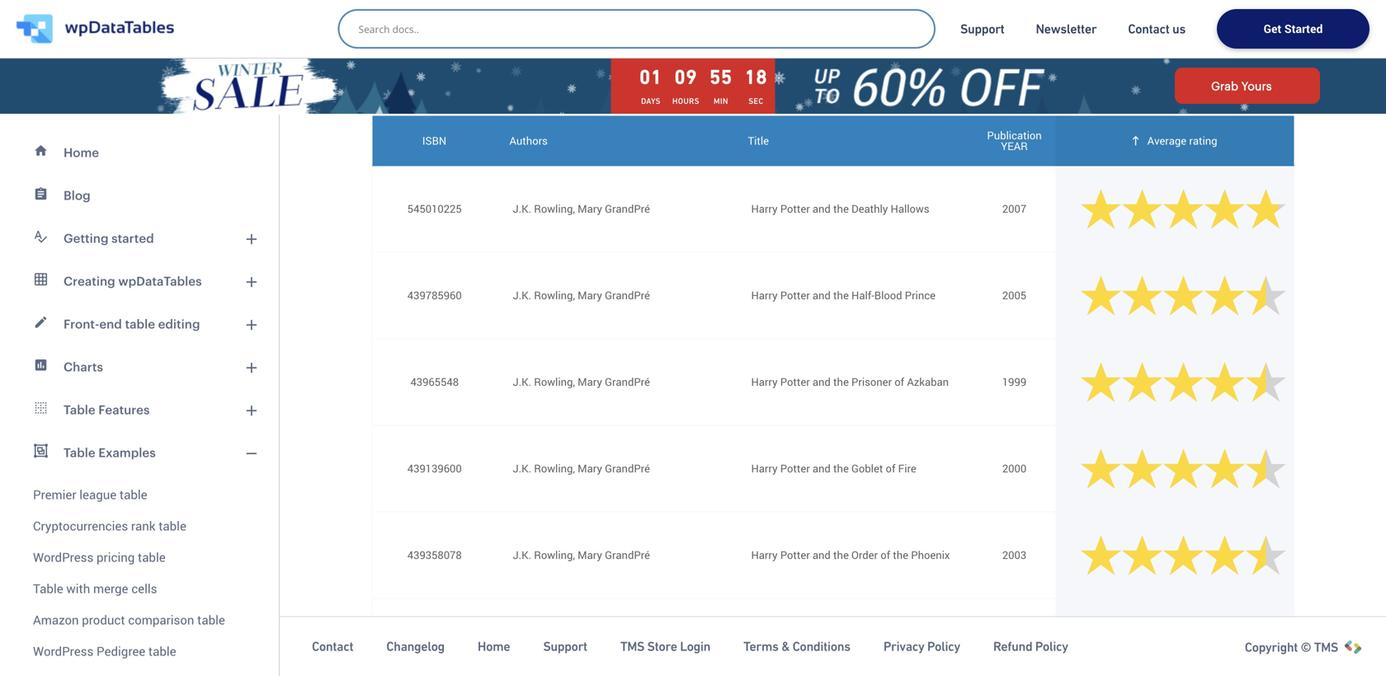 Task type: locate. For each thing, give the bounding box(es) containing it.
2 and from the top
[[813, 288, 831, 303]]

j.k. rowling, mary grandpré
[[513, 202, 650, 216], [513, 288, 650, 303], [513, 375, 650, 390], [513, 461, 650, 476], [513, 548, 650, 563]]

charts
[[64, 360, 103, 374]]

privacy
[[884, 640, 925, 655]]

of right order
[[881, 548, 890, 563]]

1 horizontal spatial support
[[960, 21, 1005, 36]]

0 horizontal spatial home
[[64, 145, 99, 160]]

2003
[[1002, 548, 1027, 563]]

the left prisoner
[[833, 375, 849, 390]]

and for half-
[[813, 288, 831, 303]]

half-
[[852, 288, 875, 303]]

3 j.k. from the top
[[513, 375, 531, 390]]

1 horizontal spatial contact
[[1128, 21, 1170, 36]]

started
[[111, 231, 154, 245]]

1 harry from the top
[[751, 202, 778, 216]]

the left half-
[[833, 288, 849, 303]]

of for prisoner
[[895, 375, 904, 390]]

3 mary from the top
[[578, 375, 602, 390]]

get started link
[[1217, 9, 1370, 49]]

4 grandpré from the top
[[605, 461, 650, 476]]

mary for 545010225
[[578, 202, 602, 216]]

3 harry from the top
[[751, 375, 778, 390]]

5 mary from the top
[[578, 548, 602, 563]]

★★★★★ for 1999
[[1081, 354, 1287, 409]]

copyright © tms
[[1245, 640, 1338, 655]]

year
[[1001, 139, 1028, 153]]

0 horizontal spatial home link
[[10, 131, 269, 174]]

★★★★★ for 2003
[[1081, 527, 1287, 583]]

4 j.k. rowling, mary grandpré from the top
[[513, 461, 650, 476]]

2009
[[1002, 635, 1027, 650]]

1 ★★★★★ from the top
[[1081, 180, 1287, 236]]

harry
[[751, 202, 778, 216], [751, 288, 778, 303], [751, 375, 778, 390], [751, 461, 778, 476], [751, 548, 778, 563]]

amazon product comparison table
[[33, 612, 225, 629]]

and for prisoner
[[813, 375, 831, 390]]

439358078
[[407, 548, 462, 563]]

2 wordpress from the top
[[33, 643, 94, 660]]

front-end table editing link
[[10, 303, 269, 346]]

title
[[748, 133, 769, 148]]

entries
[[1246, 84, 1281, 99]]

0 vertical spatial table
[[64, 403, 95, 417]]

wordpress for wordpress pricing table
[[33, 549, 94, 566]]

0 vertical spatial contact
[[1128, 21, 1170, 36]]

home link left the kathryn
[[478, 639, 510, 655]]

grandpré for harry potter and the half-blood prince
[[605, 288, 650, 303]]

of for goblet
[[886, 461, 896, 476]]

4 rowling, from the top
[[534, 461, 575, 476]]

3 ★★★★★ from the top
[[1081, 354, 1287, 409]]

1 j.k. from the top
[[513, 202, 531, 216]]

table down charts
[[64, 403, 95, 417]]

with
[[66, 581, 90, 597]]

4 and from the top
[[813, 461, 831, 476]]

the help
[[751, 635, 794, 650]]

wordpress pricing table link
[[10, 542, 269, 573]]

creating wpdatatables link
[[10, 260, 269, 303]]

cryptocurrencies
[[33, 518, 128, 535]]

potter for harry potter and the prisoner of azkaban
[[780, 375, 810, 390]]

★★★★★ for 2000
[[1081, 440, 1287, 496]]

wordpress pedigree table
[[33, 643, 176, 660]]

2 grandpré from the top
[[605, 288, 650, 303]]

table for table with merge cells
[[33, 581, 63, 597]]

table right rank
[[159, 518, 186, 535]]

1 vertical spatial of
[[886, 461, 896, 476]]

2 rowling, from the top
[[534, 288, 575, 303]]

table up cells
[[138, 549, 166, 566]]

mary for 439358078
[[578, 548, 602, 563]]

harry potter and the order of the phoenix
[[751, 548, 950, 563]]

2 policy from the left
[[1035, 640, 1068, 655]]

table down comparison
[[148, 643, 176, 660]]

potter for harry potter and the deathly hallows
[[780, 202, 810, 216]]

table inside wordpress pedigree table link
[[148, 643, 176, 660]]

5 potter from the top
[[780, 548, 810, 563]]

potter left prisoner
[[780, 375, 810, 390]]

2 harry from the top
[[751, 288, 778, 303]]

of left fire
[[886, 461, 896, 476]]

0 horizontal spatial support
[[543, 640, 587, 655]]

09
[[675, 66, 697, 88]]

amazon product comparison table link
[[10, 605, 269, 636]]

★★★★★ for 2009
[[1081, 614, 1287, 669]]

tms left store
[[620, 640, 645, 655]]

home inside home link
[[64, 145, 99, 160]]

table inside premier league table link
[[120, 486, 147, 503]]

table up cryptocurrencies rank table link
[[120, 486, 147, 503]]

table left with on the bottom
[[33, 581, 63, 597]]

the left order
[[833, 548, 849, 563]]

1 vertical spatial support link
[[543, 639, 587, 655]]

0 vertical spatial support link
[[960, 21, 1005, 37]]

rowling, for 43965548
[[534, 375, 575, 390]]

2 vertical spatial table
[[33, 581, 63, 597]]

table inside cryptocurrencies rank table link
[[159, 518, 186, 535]]

1 wordpress from the top
[[33, 549, 94, 566]]

3 rowling, from the top
[[534, 375, 575, 390]]

2 vertical spatial of
[[881, 548, 890, 563]]

potter left half-
[[780, 288, 810, 303]]

examples
[[98, 446, 156, 460]]

table for cryptocurrencies rank table
[[159, 518, 186, 535]]

3 j.k. rowling, mary grandpré from the top
[[513, 375, 650, 390]]

table for front-end table editing
[[125, 317, 155, 331]]

399155341
[[407, 635, 462, 650]]

0 horizontal spatial policy
[[927, 640, 960, 655]]

5 ★★★★★ from the top
[[1081, 527, 1287, 583]]

charts link
[[10, 346, 269, 389]]

5 j.k. from the top
[[513, 548, 531, 563]]

table for wordpress pedigree table
[[148, 643, 176, 660]]

1 vertical spatial wordpress
[[33, 643, 94, 660]]

home up blog
[[64, 145, 99, 160]]

1 vertical spatial home link
[[478, 639, 510, 655]]

isbn
[[422, 133, 447, 148]]

5 harry from the top
[[751, 548, 778, 563]]

2 mary from the top
[[578, 288, 602, 303]]

3 potter from the top
[[780, 375, 810, 390]]

Search form search field
[[359, 17, 923, 40]]

harry potter and the deathly hallows
[[751, 202, 930, 216]]

tms
[[620, 640, 645, 655], [1314, 640, 1338, 655]]

4 mary from the top
[[578, 461, 602, 476]]

cells
[[131, 581, 157, 597]]

print
[[524, 45, 549, 61]]

order
[[852, 548, 878, 563]]

min
[[714, 97, 728, 106]]

rowling, for 545010225
[[534, 202, 575, 216]]

j.k. for 439358078
[[513, 548, 531, 563]]

1 vertical spatial contact
[[312, 640, 353, 655]]

1 vertical spatial home
[[478, 640, 510, 655]]

table examples
[[64, 446, 156, 460]]

mary for 43965548
[[578, 375, 602, 390]]

of right prisoner
[[895, 375, 904, 390]]

table
[[125, 317, 155, 331], [120, 486, 147, 503], [159, 518, 186, 535], [138, 549, 166, 566], [197, 612, 225, 629], [148, 643, 176, 660]]

potter left order
[[780, 548, 810, 563]]

and left half-
[[813, 288, 831, 303]]

and left prisoner
[[813, 375, 831, 390]]

and left order
[[813, 548, 831, 563]]

title: activate to sort column ascending element
[[735, 116, 973, 166]]

2 potter from the top
[[780, 288, 810, 303]]

contact inside contact us link
[[1128, 21, 1170, 36]]

j.k. rowling, mary grandpré for 439785960
[[513, 288, 650, 303]]

j.k. for 439785960
[[513, 288, 531, 303]]

1 j.k. rowling, mary grandpré from the top
[[513, 202, 650, 216]]

table examples link
[[10, 432, 269, 474]]

1 potter from the top
[[780, 202, 810, 216]]

and for goblet
[[813, 461, 831, 476]]

4 harry from the top
[[751, 461, 778, 476]]

1 vertical spatial support
[[543, 640, 587, 655]]

publication year: activate to sort column ascending element
[[973, 116, 1056, 166]]

j.k. for 43965548
[[513, 375, 531, 390]]

2 j.k. from the top
[[513, 288, 531, 303]]

2005
[[1002, 288, 1027, 303]]

5 and from the top
[[813, 548, 831, 563]]

and left deathly
[[813, 202, 831, 216]]

changelog link
[[386, 639, 445, 655]]

2 j.k. rowling, mary grandpré from the top
[[513, 288, 650, 303]]

5 j.k. rowling, mary grandpré from the top
[[513, 548, 650, 563]]

18
[[745, 66, 768, 88]]

home left the kathryn
[[478, 640, 510, 655]]

0 vertical spatial home link
[[10, 131, 269, 174]]

table inside wordpress pricing table link
[[138, 549, 166, 566]]

4 ★★★★★ from the top
[[1081, 440, 1287, 496]]

5 rowling, from the top
[[534, 548, 575, 563]]

1 rowling, from the top
[[534, 202, 575, 216]]

★★★★★
[[1081, 180, 1287, 236], [1081, 267, 1287, 323], [1081, 354, 1287, 409], [1081, 440, 1287, 496], [1081, 527, 1287, 583], [1081, 614, 1287, 669]]

table right "end"
[[125, 317, 155, 331]]

wordpress pedigree table link
[[10, 636, 269, 668]]

4 potter from the top
[[780, 461, 810, 476]]

wordpress
[[33, 549, 94, 566], [33, 643, 94, 660]]

rowling, for 439785960
[[534, 288, 575, 303]]

0 vertical spatial wordpress
[[33, 549, 94, 566]]

kathryn
[[513, 635, 551, 650]]

goblet
[[852, 461, 883, 476]]

Search input search field
[[359, 17, 923, 40]]

table right comparison
[[197, 612, 225, 629]]

table up premier league table
[[64, 446, 95, 460]]

potter left deathly
[[780, 202, 810, 216]]

1 policy from the left
[[927, 640, 960, 655]]

1 mary from the top
[[578, 202, 602, 216]]

policy right privacy
[[927, 640, 960, 655]]

prisoner
[[852, 375, 892, 390]]

policy right 2009
[[1035, 640, 1068, 655]]

0 vertical spatial home
[[64, 145, 99, 160]]

end
[[99, 317, 122, 331]]

1 horizontal spatial policy
[[1035, 640, 1068, 655]]

table for table examples
[[64, 446, 95, 460]]

j.k.
[[513, 202, 531, 216], [513, 288, 531, 303], [513, 375, 531, 390], [513, 461, 531, 476], [513, 548, 531, 563]]

hours
[[672, 97, 700, 106]]

of
[[895, 375, 904, 390], [886, 461, 896, 476], [881, 548, 890, 563]]

6 ★★★★★ from the top
[[1081, 614, 1287, 669]]

01
[[639, 66, 662, 88]]

premier league table link
[[10, 474, 269, 511]]

0 horizontal spatial contact
[[312, 640, 353, 655]]

wordpress down amazon
[[33, 643, 94, 660]]

harry for harry potter and the prisoner of azkaban
[[751, 375, 778, 390]]

3 grandpré from the top
[[605, 375, 650, 390]]

get
[[1264, 21, 1282, 36]]

cryptocurrencies rank table link
[[10, 511, 269, 542]]

©
[[1301, 640, 1312, 655]]

1 horizontal spatial support link
[[960, 21, 1005, 37]]

creating wpdatatables
[[64, 274, 202, 288]]

5 grandpré from the top
[[605, 548, 650, 563]]

potter for harry potter and the half-blood prince
[[780, 288, 810, 303]]

j.k. for 439139600
[[513, 461, 531, 476]]

and left goblet
[[813, 461, 831, 476]]

wordpress up with on the bottom
[[33, 549, 94, 566]]

the left deathly
[[833, 202, 849, 216]]

1 grandpré from the top
[[605, 202, 650, 216]]

1 horizontal spatial home
[[478, 640, 510, 655]]

pedigree
[[97, 643, 145, 660]]

wpdatatables
[[118, 274, 202, 288]]

front-
[[64, 317, 99, 331]]

blog link
[[10, 174, 269, 217]]

tms right the ©
[[1314, 640, 1338, 655]]

3 and from the top
[[813, 375, 831, 390]]

the left goblet
[[833, 461, 849, 476]]

table features
[[64, 403, 150, 417]]

harry for harry potter and the goblet of fire
[[751, 461, 778, 476]]

0 horizontal spatial tms
[[620, 640, 645, 655]]

front-end table editing
[[64, 317, 200, 331]]

2 ★★★★★ from the top
[[1081, 267, 1287, 323]]

home link up blog
[[10, 131, 269, 174]]

1 and from the top
[[813, 202, 831, 216]]

creating
[[64, 274, 115, 288]]

isbn: activate to sort column ascending element
[[373, 116, 496, 166]]

potter left goblet
[[780, 461, 810, 476]]

rowling,
[[534, 202, 575, 216], [534, 288, 575, 303], [534, 375, 575, 390], [534, 461, 575, 476], [534, 548, 575, 563]]

0 vertical spatial of
[[895, 375, 904, 390]]

55
[[710, 66, 733, 88]]

table inside the front-end table editing link
[[125, 317, 155, 331]]

contact link
[[312, 639, 353, 655]]

support
[[960, 21, 1005, 36], [543, 640, 587, 655]]

the for deathly
[[833, 202, 849, 216]]

0 vertical spatial support
[[960, 21, 1005, 36]]

4 j.k. from the top
[[513, 461, 531, 476]]

1 vertical spatial table
[[64, 446, 95, 460]]

harry for harry potter and the half-blood prince
[[751, 288, 778, 303]]

grab
[[1211, 79, 1239, 92]]

of for order
[[881, 548, 890, 563]]



Task type: vqa. For each thing, say whether or not it's contained in the screenshot.


Task type: describe. For each thing, give the bounding box(es) containing it.
table features link
[[10, 389, 269, 432]]

j.k. for 545010225
[[513, 202, 531, 216]]

harry potter and the goblet of fire
[[751, 461, 917, 476]]

getting started link
[[10, 217, 269, 260]]

grab yours link
[[1175, 68, 1320, 104]]

columns
[[406, 45, 452, 61]]

average rating
[[1147, 133, 1218, 148]]

fire
[[898, 461, 917, 476]]

harry for harry potter and the order of the phoenix
[[751, 548, 778, 563]]

terms & conditions link
[[744, 639, 851, 655]]

and for order
[[813, 548, 831, 563]]

harry for harry potter and the deathly hallows
[[751, 202, 778, 216]]

545010225
[[407, 202, 462, 216]]

mary for 439139600
[[578, 461, 602, 476]]

getting started
[[64, 231, 154, 245]]

table for table features
[[64, 403, 95, 417]]

refund policy link
[[993, 639, 1068, 655]]

43965548
[[410, 375, 459, 390]]

j.k. rowling, mary grandpré for 43965548
[[513, 375, 650, 390]]

the for order
[[833, 548, 849, 563]]

mary for 439785960
[[578, 288, 602, 303]]

grandpré for harry potter and the goblet of fire
[[605, 461, 650, 476]]

contact for contact us
[[1128, 21, 1170, 36]]

contact us link
[[1128, 21, 1186, 37]]

refund
[[993, 640, 1033, 655]]

table with merge cells
[[33, 581, 157, 597]]

wpdatatables - tables and charts manager wordpress plugin image
[[17, 14, 174, 44]]

the left phoenix
[[893, 548, 909, 563]]

2007
[[1002, 202, 1027, 216]]

sec
[[749, 97, 764, 106]]

started
[[1285, 21, 1323, 36]]

comparison
[[128, 612, 194, 629]]

table for wordpress pricing table
[[138, 549, 166, 566]]

the for prisoner
[[833, 375, 849, 390]]

rank
[[131, 518, 156, 535]]

pricing
[[97, 549, 135, 566]]

newsletter link
[[1036, 21, 1097, 37]]

average
[[1147, 133, 1187, 148]]

harry potter and the half-blood prince
[[751, 288, 936, 303]]

publication
[[987, 128, 1042, 143]]

contact for contact
[[312, 640, 353, 655]]

0 horizontal spatial support link
[[543, 639, 587, 655]]

&
[[782, 640, 790, 655]]

refund policy
[[993, 640, 1068, 655]]

potter for harry potter and the goblet of fire
[[780, 461, 810, 476]]

azkaban
[[907, 375, 949, 390]]

yours
[[1242, 79, 1272, 92]]

2000
[[1002, 461, 1027, 476]]

premier
[[33, 486, 76, 503]]

policy for refund policy
[[1035, 640, 1068, 655]]

the for half-
[[833, 288, 849, 303]]

kathryn stockett
[[513, 635, 594, 650]]

us
[[1173, 21, 1186, 36]]

grab yours
[[1211, 79, 1272, 92]]

premier league table
[[33, 486, 147, 503]]

authors: activate to sort column ascending element
[[496, 116, 735, 166]]

and for deathly
[[813, 202, 831, 216]]

the for goblet
[[833, 461, 849, 476]]

print button
[[490, 37, 564, 70]]

help
[[772, 635, 794, 650]]

terms
[[744, 640, 779, 655]]

deathly
[[852, 202, 888, 216]]

grandpré for harry potter and the prisoner of azkaban
[[605, 375, 650, 390]]

days
[[641, 97, 661, 106]]

league
[[79, 486, 116, 503]]

★★★★★ for 2005
[[1081, 267, 1287, 323]]

terms & conditions
[[744, 640, 851, 655]]

grandpré for harry potter and the order of the phoenix
[[605, 548, 650, 563]]

privacy policy
[[884, 640, 960, 655]]

editing
[[158, 317, 200, 331]]

conditions
[[793, 640, 851, 655]]

j.k. rowling, mary grandpré for 439358078
[[513, 548, 650, 563]]

wordpress pricing table
[[33, 549, 166, 566]]

changelog
[[386, 640, 445, 655]]

grandpré for harry potter and the deathly hallows
[[605, 202, 650, 216]]

table inside amazon product comparison table link
[[197, 612, 225, 629]]

login
[[680, 640, 711, 655]]

cryptocurrencies rank table
[[33, 518, 186, 535]]

copyright
[[1245, 640, 1298, 655]]

1 horizontal spatial tms
[[1314, 640, 1338, 655]]

contact us
[[1128, 21, 1186, 36]]

rowling, for 439358078
[[534, 548, 575, 563]]

j.k. rowling, mary grandpré for 439139600
[[513, 461, 650, 476]]

★★★★★ for 2007
[[1081, 180, 1287, 236]]

tms store login link
[[620, 639, 711, 655]]

privacy policy link
[[884, 639, 960, 655]]

authors
[[510, 133, 548, 148]]

table for premier league table
[[120, 486, 147, 503]]

phoenix
[[911, 548, 950, 563]]

tms store login
[[620, 640, 711, 655]]

store
[[647, 640, 677, 655]]

j.k. rowling, mary grandpré for 545010225
[[513, 202, 650, 216]]

get started
[[1264, 21, 1323, 36]]

blog
[[64, 188, 90, 203]]

1 horizontal spatial home link
[[478, 639, 510, 655]]

policy for privacy policy
[[927, 640, 960, 655]]

stockett
[[553, 635, 594, 650]]

rating
[[1189, 133, 1218, 148]]

average rating: activate to sort column ascending element
[[1056, 116, 1294, 166]]

rowling, for 439139600
[[534, 461, 575, 476]]

the
[[751, 635, 769, 650]]

wordpress for wordpress pedigree table
[[33, 643, 94, 660]]

potter for harry potter and the order of the phoenix
[[780, 548, 810, 563]]

columns button
[[372, 37, 480, 70]]

439785960
[[407, 288, 462, 303]]

439139600
[[407, 461, 462, 476]]

prince
[[905, 288, 936, 303]]



